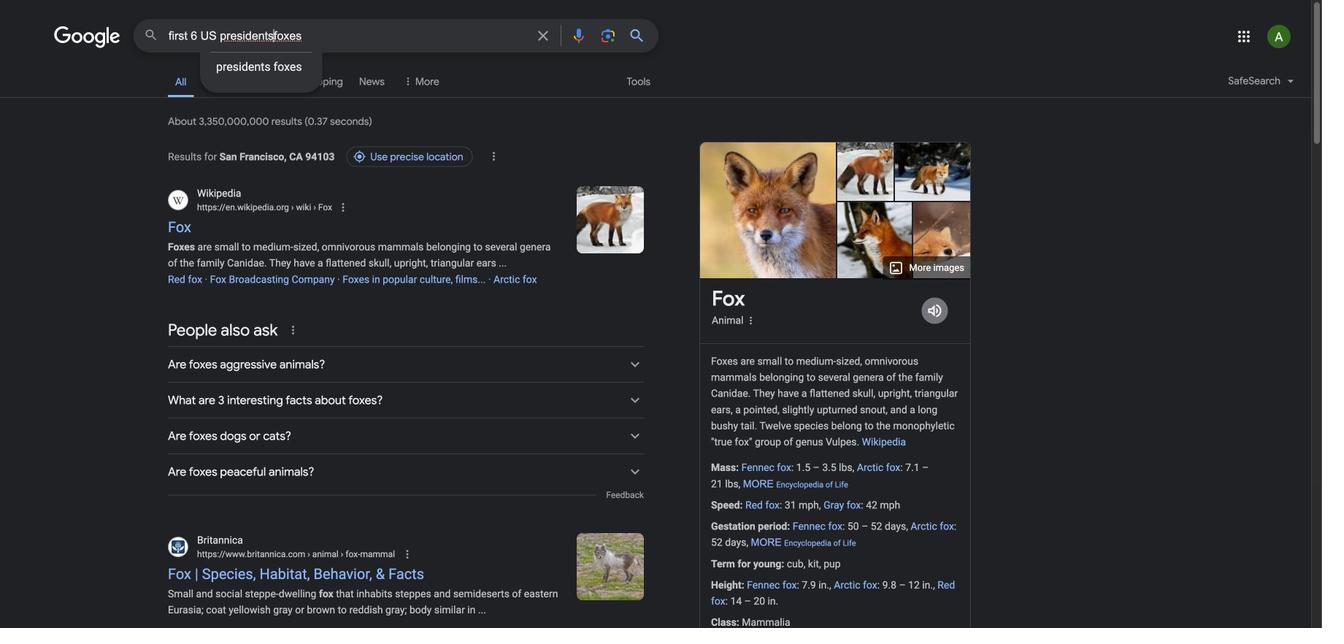 Task type: describe. For each thing, give the bounding box(es) containing it.
red fox | diet, behavior, & adaptations | britannica image
[[895, 142, 987, 201]]

google image
[[54, 26, 121, 48]]

red fox | national geographic image
[[914, 202, 971, 288]]

species spotlight - red fox (u.s. national park service) image
[[838, 202, 912, 280]]

search by image image
[[600, 27, 617, 45]]

Search text field
[[169, 28, 526, 46]]

search by voice image
[[570, 27, 588, 45]]



Task type: vqa. For each thing, say whether or not it's contained in the screenshot.
Species Spotlight - Red Fox (U.S. National Park Service) image
yes



Task type: locate. For each thing, give the bounding box(es) containing it.
fox - wikipedia image
[[830, 142, 908, 201]]

foxes from en.wikipedia.org image
[[577, 186, 644, 253]]

more options image
[[744, 313, 758, 328], [745, 315, 757, 326]]

heading
[[712, 287, 745, 310]]

None text field
[[305, 549, 395, 559]]

navigation
[[0, 64, 1312, 106]]

None search field
[[0, 18, 659, 93]]

foxes from www.britannica.com image
[[577, 533, 644, 600]]

None text field
[[197, 201, 332, 214], [289, 202, 332, 213], [197, 548, 395, 561], [197, 201, 332, 214], [289, 202, 332, 213], [197, 548, 395, 561]]



